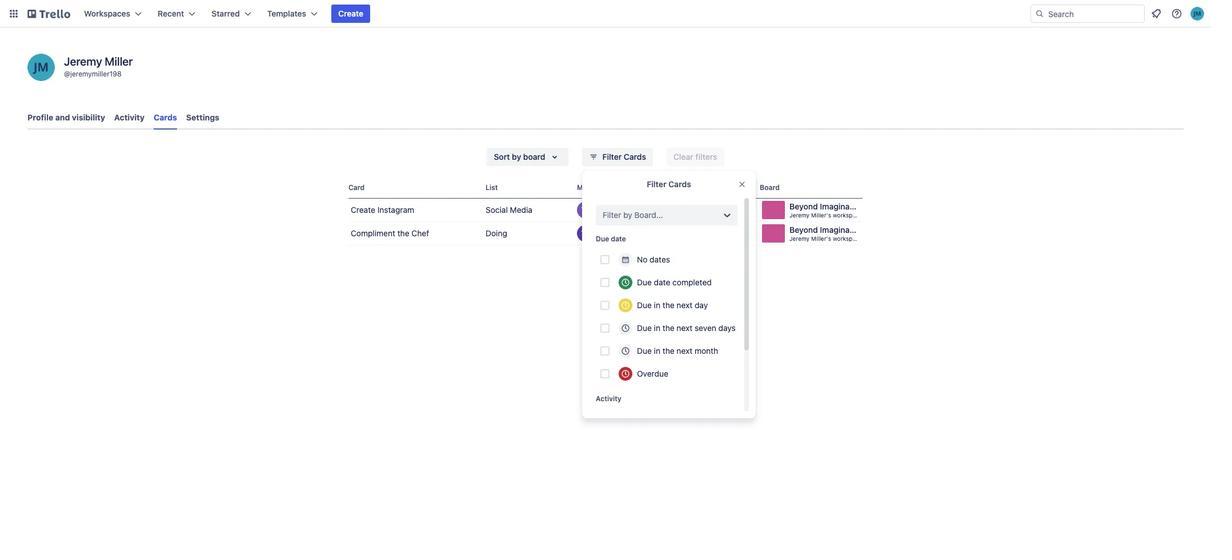 Task type: describe. For each thing, give the bounding box(es) containing it.
next for month
[[677, 346, 693, 356]]

seven
[[695, 324, 717, 333]]

social media
[[486, 205, 533, 215]]

settings
[[186, 113, 219, 122]]

days
[[719, 324, 736, 333]]

1 miller's from the top
[[812, 212, 832, 219]]

filter cards inside button
[[603, 152, 647, 162]]

2 imagination from the top
[[821, 225, 865, 235]]

board
[[760, 184, 780, 192]]

Search field
[[1045, 5, 1145, 22]]

no dates
[[637, 255, 671, 265]]

filters
[[696, 152, 718, 162]]

next for day
[[677, 301, 693, 310]]

sort
[[494, 152, 510, 162]]

open information menu image
[[1172, 8, 1183, 19]]

visibility
[[72, 113, 105, 122]]

completed
[[673, 278, 712, 288]]

1 vertical spatial jeremy
[[790, 212, 810, 219]]

the for due in the next month
[[663, 346, 675, 356]]

create button
[[332, 5, 371, 23]]

dates
[[650, 255, 671, 265]]

members
[[577, 184, 609, 192]]

recent button
[[151, 5, 203, 23]]

recent
[[158, 9, 184, 18]]

0 vertical spatial due date
[[675, 184, 705, 192]]

next for seven
[[677, 324, 693, 333]]

profile
[[27, 113, 53, 122]]

compliment
[[351, 229, 396, 238]]

primary element
[[0, 0, 1212, 27]]

2 vertical spatial date
[[654, 278, 671, 288]]

clear filters button
[[667, 148, 725, 166]]

month
[[695, 346, 719, 356]]

in for due in the next day
[[654, 301, 661, 310]]

profile and visibility
[[27, 113, 105, 122]]

create for create instagram
[[351, 205, 376, 215]]

search image
[[1036, 9, 1045, 18]]

in for due in the next seven days
[[654, 324, 661, 333]]

templates
[[267, 9, 306, 18]]

jeremy miller @ jeremymiller198
[[64, 55, 133, 78]]

card
[[349, 184, 365, 192]]

0 notifications image
[[1150, 7, 1164, 21]]

1 vertical spatial filter
[[647, 179, 667, 189]]

activity link
[[114, 107, 145, 128]]

2 horizontal spatial cards
[[669, 179, 692, 189]]

the for due in the next day
[[663, 301, 675, 310]]

2 vertical spatial filter
[[603, 210, 622, 220]]

jeremy miller (jeremymiller198) image for social media
[[592, 202, 609, 219]]

0 vertical spatial jeremy miller (jeremymiller198) image
[[1191, 7, 1205, 21]]

doing
[[486, 229, 508, 238]]

by for sort
[[512, 152, 522, 162]]

0 vertical spatial date
[[690, 184, 705, 192]]

ruby anderson (rubyanderson7) image
[[607, 225, 624, 242]]

0 vertical spatial activity
[[114, 113, 145, 122]]

clear filters
[[674, 152, 718, 162]]

back to home image
[[27, 5, 70, 23]]

2 workspace from the top
[[833, 236, 863, 242]]

terry turtle (terryturtle) image
[[577, 202, 595, 219]]

the inside "link"
[[398, 229, 410, 238]]

0 horizontal spatial due date
[[596, 235, 626, 244]]

compliment the chef
[[351, 229, 429, 238]]

list
[[486, 184, 498, 192]]

cards link
[[154, 107, 177, 130]]

due down clear
[[675, 184, 688, 192]]



Task type: vqa. For each thing, say whether or not it's contained in the screenshot.
second 'Starred Icon'
no



Task type: locate. For each thing, give the bounding box(es) containing it.
1 beyond imagination jeremy miller's workspace from the top
[[790, 202, 865, 219]]

switch to… image
[[8, 8, 19, 19]]

jeremy miller (jeremymiller198) image down terry turtle (terryturtle) image
[[592, 225, 609, 242]]

due in the next month
[[637, 346, 719, 356]]

0 vertical spatial filter
[[603, 152, 622, 162]]

1 beyond from the top
[[790, 202, 818, 212]]

due down no at the right
[[637, 278, 652, 288]]

next
[[677, 301, 693, 310], [677, 324, 693, 333], [677, 346, 693, 356]]

due right terry turtle (terryturtle) icon
[[596, 235, 610, 244]]

board
[[524, 152, 546, 162]]

@
[[64, 70, 70, 78]]

workspaces button
[[77, 5, 149, 23]]

in
[[654, 301, 661, 310], [654, 324, 661, 333], [654, 346, 661, 356]]

compliment the chef link
[[349, 222, 481, 245]]

0 vertical spatial workspace
[[833, 212, 863, 219]]

beyond imagination jeremy miller's workspace
[[790, 202, 865, 219], [790, 225, 865, 242]]

2 beyond imagination jeremy miller's workspace from the top
[[790, 225, 865, 242]]

next left seven
[[677, 324, 693, 333]]

3 in from the top
[[654, 346, 661, 356]]

no
[[637, 255, 648, 265]]

filter cards button
[[582, 148, 653, 166]]

date down filter by board...
[[611, 235, 626, 244]]

the left chef
[[398, 229, 410, 238]]

create for create
[[338, 9, 364, 18]]

settings link
[[186, 107, 219, 128]]

1 horizontal spatial activity
[[596, 395, 622, 404]]

board...
[[635, 210, 664, 220]]

1 vertical spatial workspace
[[833, 236, 863, 242]]

due date completed
[[637, 278, 712, 288]]

create
[[338, 9, 364, 18], [351, 205, 376, 215]]

jeremy miller (jeremymiller198) image
[[27, 54, 55, 81]]

1 horizontal spatial by
[[624, 210, 633, 220]]

1 vertical spatial imagination
[[821, 225, 865, 235]]

0 vertical spatial filter cards
[[603, 152, 647, 162]]

jeremy miller (jeremymiller198) image right open information menu icon
[[1191, 7, 1205, 21]]

jeremy inside jeremy miller @ jeremymiller198
[[64, 55, 102, 68]]

cards inside button
[[624, 152, 647, 162]]

workspaces
[[84, 9, 130, 18]]

by for filter
[[624, 210, 633, 220]]

0 vertical spatial cards
[[154, 113, 177, 122]]

jeremymiller198
[[70, 70, 122, 78]]

1 vertical spatial beyond imagination jeremy miller's workspace
[[790, 225, 865, 242]]

filter cards down clear
[[647, 179, 692, 189]]

day
[[695, 301, 708, 310]]

sort by board
[[494, 152, 546, 162]]

clear
[[674, 152, 694, 162]]

0 vertical spatial in
[[654, 301, 661, 310]]

chef
[[412, 229, 429, 238]]

and
[[55, 113, 70, 122]]

0 horizontal spatial activity
[[114, 113, 145, 122]]

by right 'sort'
[[512, 152, 522, 162]]

0 vertical spatial beyond
[[790, 202, 818, 212]]

workspace
[[833, 212, 863, 219], [833, 236, 863, 242]]

1 vertical spatial in
[[654, 324, 661, 333]]

the for due in the next seven days
[[663, 324, 675, 333]]

1 horizontal spatial date
[[654, 278, 671, 288]]

due in the next seven days
[[637, 324, 736, 333]]

due in the next day
[[637, 301, 708, 310]]

0 vertical spatial imagination
[[821, 202, 865, 212]]

date
[[690, 184, 705, 192], [611, 235, 626, 244], [654, 278, 671, 288]]

social
[[486, 205, 508, 215]]

cards down clear
[[669, 179, 692, 189]]

filter up members
[[603, 152, 622, 162]]

the down "due date completed"
[[663, 301, 675, 310]]

filter
[[603, 152, 622, 162], [647, 179, 667, 189], [603, 210, 622, 220]]

due
[[675, 184, 688, 192], [596, 235, 610, 244], [637, 278, 652, 288], [637, 301, 652, 310], [637, 324, 652, 333], [637, 346, 652, 356]]

date down the clear filters button
[[690, 184, 705, 192]]

0 horizontal spatial cards
[[154, 113, 177, 122]]

in for due in the next month
[[654, 346, 661, 356]]

2 vertical spatial cards
[[669, 179, 692, 189]]

sort by board button
[[487, 148, 569, 166]]

0 horizontal spatial by
[[512, 152, 522, 162]]

imagination
[[821, 202, 865, 212], [821, 225, 865, 235]]

templates button
[[261, 5, 325, 23]]

1 imagination from the top
[[821, 202, 865, 212]]

create instagram link
[[349, 199, 481, 222]]

0 vertical spatial jeremy
[[64, 55, 102, 68]]

create inside button
[[338, 9, 364, 18]]

2 miller's from the top
[[812, 236, 832, 242]]

0 vertical spatial beyond imagination jeremy miller's workspace
[[790, 202, 865, 219]]

the down due in the next day
[[663, 324, 675, 333]]

cards left clear
[[624, 152, 647, 162]]

by left board... at the top
[[624, 210, 633, 220]]

miller's
[[812, 212, 832, 219], [812, 236, 832, 242]]

jeremy miller (jeremymiller198) image down members
[[592, 202, 609, 219]]

jeremy miller (jeremymiller198) image
[[1191, 7, 1205, 21], [592, 202, 609, 219], [592, 225, 609, 242]]

jeremy
[[64, 55, 102, 68], [790, 212, 810, 219], [790, 236, 810, 242]]

1 vertical spatial activity
[[596, 395, 622, 404]]

by
[[512, 152, 522, 162], [624, 210, 633, 220]]

2 vertical spatial in
[[654, 346, 661, 356]]

1 vertical spatial date
[[611, 235, 626, 244]]

profile and visibility link
[[27, 107, 105, 128]]

in down due in the next day
[[654, 324, 661, 333]]

instagram
[[378, 205, 415, 215]]

filter cards
[[603, 152, 647, 162], [647, 179, 692, 189]]

due date down the clear filters button
[[675, 184, 705, 192]]

1 vertical spatial jeremy miller (jeremymiller198) image
[[592, 202, 609, 219]]

0 vertical spatial next
[[677, 301, 693, 310]]

by inside dropdown button
[[512, 152, 522, 162]]

2 beyond from the top
[[790, 225, 818, 235]]

date down dates
[[654, 278, 671, 288]]

2 vertical spatial jeremy miller (jeremymiller198) image
[[592, 225, 609, 242]]

cards right activity link
[[154, 113, 177, 122]]

starred button
[[205, 5, 258, 23]]

0 vertical spatial create
[[338, 9, 364, 18]]

due up overdue
[[637, 346, 652, 356]]

jeremy miller (jeremymiller198) image for doing
[[592, 225, 609, 242]]

cards
[[154, 113, 177, 122], [624, 152, 647, 162], [669, 179, 692, 189]]

in up overdue
[[654, 346, 661, 356]]

2 vertical spatial next
[[677, 346, 693, 356]]

filter up the ruby anderson (rubyanderson7) image
[[603, 210, 622, 220]]

3 next from the top
[[677, 346, 693, 356]]

2 vertical spatial jeremy
[[790, 236, 810, 242]]

starred
[[212, 9, 240, 18]]

1 vertical spatial due date
[[596, 235, 626, 244]]

1 vertical spatial cards
[[624, 152, 647, 162]]

create instagram
[[351, 205, 415, 215]]

next left day
[[677, 301, 693, 310]]

activity
[[114, 113, 145, 122], [596, 395, 622, 404]]

due down due in the next day
[[637, 324, 652, 333]]

1 next from the top
[[677, 301, 693, 310]]

1 vertical spatial by
[[624, 210, 633, 220]]

miller
[[105, 55, 133, 68]]

1 workspace from the top
[[833, 212, 863, 219]]

overdue
[[637, 369, 669, 379]]

1 vertical spatial miller's
[[812, 236, 832, 242]]

2 horizontal spatial date
[[690, 184, 705, 192]]

the
[[398, 229, 410, 238], [663, 301, 675, 310], [663, 324, 675, 333], [663, 346, 675, 356]]

0 horizontal spatial date
[[611, 235, 626, 244]]

1 in from the top
[[654, 301, 661, 310]]

1 horizontal spatial due date
[[675, 184, 705, 192]]

0 horizontal spatial filter cards
[[603, 152, 647, 162]]

1 horizontal spatial filter cards
[[647, 179, 692, 189]]

1 vertical spatial beyond
[[790, 225, 818, 235]]

close popover image
[[738, 180, 747, 189]]

1 vertical spatial filter cards
[[647, 179, 692, 189]]

next left month
[[677, 346, 693, 356]]

2 next from the top
[[677, 324, 693, 333]]

0 vertical spatial by
[[512, 152, 522, 162]]

2 in from the top
[[654, 324, 661, 333]]

due down "due date completed"
[[637, 301, 652, 310]]

beyond
[[790, 202, 818, 212], [790, 225, 818, 235]]

1 vertical spatial create
[[351, 205, 376, 215]]

1 vertical spatial next
[[677, 324, 693, 333]]

1 horizontal spatial cards
[[624, 152, 647, 162]]

filter cards up members
[[603, 152, 647, 162]]

terry turtle (terryturtle) image
[[577, 225, 595, 242]]

filter inside button
[[603, 152, 622, 162]]

media
[[510, 205, 533, 215]]

due date right terry turtle (terryturtle) icon
[[596, 235, 626, 244]]

0 vertical spatial miller's
[[812, 212, 832, 219]]

filter by board...
[[603, 210, 664, 220]]

the up overdue
[[663, 346, 675, 356]]

filter up board... at the top
[[647, 179, 667, 189]]

in down "due date completed"
[[654, 301, 661, 310]]

due date
[[675, 184, 705, 192], [596, 235, 626, 244]]



